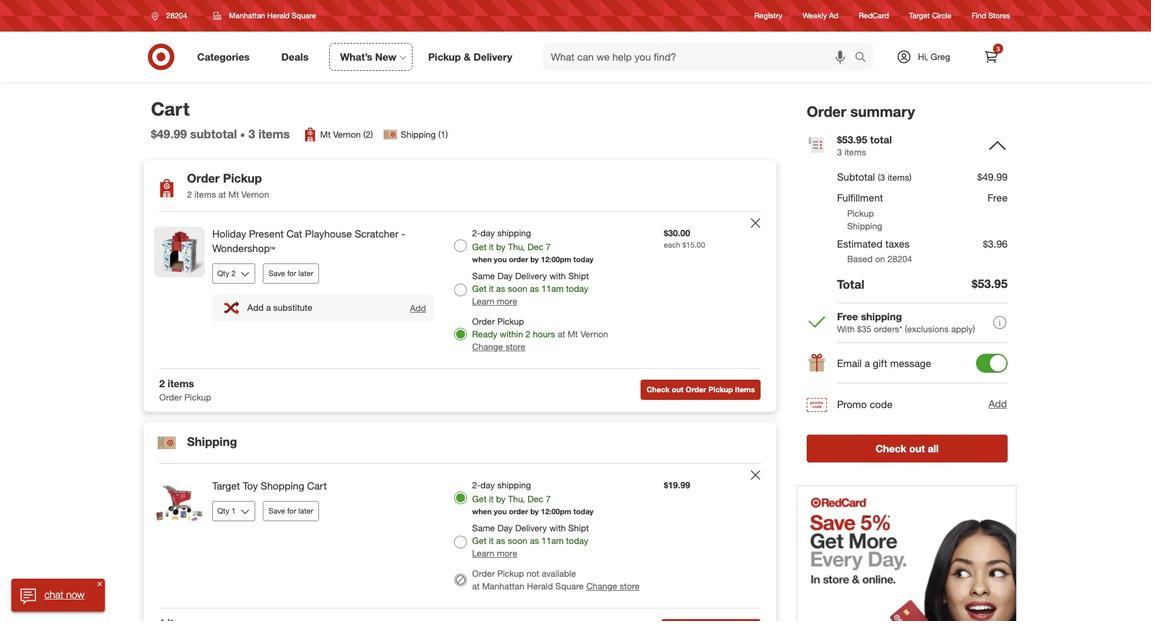 Task type: describe. For each thing, give the bounding box(es) containing it.
pickup & delivery
[[428, 50, 513, 63]]

day for target toy shopping cart
[[481, 480, 495, 491]]

vernon inside order pickup ready within 2 hours at mt vernon change store
[[581, 329, 609, 340]]

total
[[838, 277, 865, 291]]

fulfillment
[[838, 191, 884, 204]]

manhattan herald square
[[229, 11, 316, 20]]

email
[[838, 357, 862, 370]]

pickup inside button
[[709, 385, 734, 395]]

at for order pickup 2 items at mt vernon
[[219, 189, 226, 200]]

same day delivery with shipt get it as soon as 11am today learn more for target toy shopping cart
[[473, 523, 589, 559]]

more for holiday present cat playhouse scratcher - wondershop™
[[497, 296, 518, 307]]

based
[[848, 254, 873, 265]]

deals link
[[271, 43, 325, 71]]

add for the add button to the left
[[410, 303, 426, 313]]

later for cart
[[299, 506, 314, 516]]

0 vertical spatial mt
[[320, 129, 331, 140]]

orders*
[[875, 324, 903, 334]]

Store pickup radio
[[455, 328, 467, 341]]

11am for target toy shopping cart
[[542, 535, 564, 546]]

search button
[[850, 43, 880, 73]]

shipping for shipping (1)
[[401, 129, 436, 140]]

2-day shipping get it by thu, dec 7 when you order by 12:00pm today for target toy shopping cart
[[473, 480, 594, 516]]

target toy shopping cart
[[212, 480, 327, 492]]

11am for holiday present cat playhouse scratcher - wondershop™
[[542, 283, 564, 294]]

3 for 3 items
[[249, 127, 255, 141]]

pickup inside pickup shipping
[[848, 208, 875, 219]]

soon for holiday present cat playhouse scratcher - wondershop™
[[508, 283, 528, 294]]

(3
[[879, 172, 886, 183]]

2 inside order pickup ready within 2 hours at mt vernon change store
[[526, 329, 531, 340]]

at for order pickup not available at manhattan herald square change store
[[473, 581, 480, 592]]

day for target toy shopping cart
[[498, 523, 513, 534]]

square inside order pickup not available at manhattan herald square change store
[[556, 581, 584, 592]]

available
[[542, 568, 577, 579]]

0 horizontal spatial cart
[[151, 97, 190, 120]]

target for target circle
[[910, 11, 931, 20]]

✕
[[97, 580, 102, 588]]

what's new link
[[330, 43, 413, 71]]

when for holiday present cat playhouse scratcher - wondershop™
[[473, 255, 492, 264]]

summary
[[851, 102, 916, 120]]

wondershop™
[[212, 242, 275, 255]]

with for target toy shopping cart
[[550, 523, 566, 534]]

substitute
[[273, 302, 313, 313]]

apply)
[[952, 324, 976, 334]]

greg
[[931, 51, 951, 62]]

chat now
[[44, 589, 85, 601]]

2 horizontal spatial shipping
[[848, 220, 883, 231]]

redcard
[[859, 11, 890, 20]]

4 get from the top
[[473, 535, 487, 546]]

gift
[[874, 357, 888, 370]]

later.
[[532, 554, 551, 565]]

target circle
[[910, 11, 952, 20]]

as up within
[[497, 283, 506, 294]]

order for order pickup ready within 2 hours at mt vernon change store
[[473, 316, 495, 327]]

weekly ad
[[803, 11, 839, 20]]

categories
[[197, 50, 250, 63]]

same for holiday present cat playhouse scratcher - wondershop™
[[473, 271, 495, 281]]

12:00pm for target toy shopping cart
[[541, 507, 572, 516]]

1 horizontal spatial vernon
[[333, 129, 361, 140]]

thu, for target toy shopping cart
[[509, 494, 525, 504]]

$49.99 for $49.99 subtotal
[[151, 127, 187, 141]]

all
[[928, 442, 940, 455]]

not
[[527, 568, 540, 579]]

circle
[[933, 11, 952, 20]]

order inside check out order pickup items button
[[686, 385, 707, 395]]

target for target toy shopping cart
[[212, 480, 240, 492]]

later for playhouse
[[299, 269, 314, 278]]

shipt for target toy shopping cart
[[569, 523, 589, 534]]

shipping (1)
[[401, 129, 448, 140]]

change inside order pickup not available at manhattan herald square change store
[[587, 581, 618, 592]]

item saved for later.
[[473, 554, 551, 565]]

now
[[66, 589, 85, 601]]

you for target toy shopping cart
[[494, 507, 507, 516]]

check out all button
[[807, 435, 1008, 463]]

check out order pickup items
[[647, 385, 756, 395]]

same day delivery with shipt get it as soon as 11am today learn more for holiday present cat playhouse scratcher - wondershop™
[[473, 271, 589, 307]]

save for cat
[[269, 269, 285, 278]]

add a substitute
[[248, 302, 313, 313]]

order pickup not available at manhattan herald square change store
[[473, 568, 640, 592]]

weekly
[[803, 11, 828, 20]]

subtotal
[[838, 171, 876, 184]]

holiday present cat playhouse scratcher - wondershop™ link
[[212, 227, 435, 256]]

find stores
[[972, 11, 1011, 20]]

&
[[464, 50, 471, 63]]

change store button for at mt vernon
[[473, 341, 526, 353]]

$53.95 for $53.95
[[973, 277, 1008, 291]]

chat
[[44, 589, 63, 601]]

3 inside $53.95 total 3 items
[[838, 147, 843, 157]]

target toy shopping cart image
[[154, 479, 205, 530]]

manhattan herald square button
[[206, 4, 325, 27]]

for for cat
[[287, 269, 297, 278]]

order summary
[[807, 102, 916, 120]]

delivery for target toy shopping cart
[[516, 523, 547, 534]]

2 inside 2 items order pickup
[[159, 377, 165, 390]]

saved
[[493, 554, 516, 565]]

out for 2
[[672, 385, 684, 395]]

$30.00 each $15.00
[[664, 228, 706, 250]]

$53.95 total 3 items
[[838, 133, 893, 157]]

estimated
[[838, 237, 883, 250]]

shipping for target toy shopping cart
[[498, 480, 531, 491]]

cart item ready to fulfill group containing target toy shopping cart
[[144, 464, 776, 608]]

3 get from the top
[[473, 494, 487, 504]]

shopping
[[261, 480, 305, 492]]

28204 button
[[144, 4, 201, 27]]

$19.99
[[664, 480, 691, 491]]

0 horizontal spatial add button
[[409, 302, 427, 314]]

2- for holiday present cat playhouse scratcher - wondershop™
[[473, 228, 481, 238]]

0 vertical spatial delivery
[[474, 50, 513, 63]]

2-day shipping get it by thu, dec 7 when you order by 12:00pm today for holiday present cat playhouse scratcher - wondershop™
[[473, 228, 594, 264]]

code
[[870, 398, 893, 411]]

3 for 3
[[997, 45, 1001, 52]]

present
[[249, 228, 284, 240]]

1 horizontal spatial add button
[[989, 397, 1008, 412]]

redcard link
[[859, 10, 890, 21]]

items inside order pickup 2 items at mt vernon
[[195, 189, 216, 200]]

new
[[375, 50, 397, 63]]

order for order summary
[[807, 102, 847, 120]]

mt inside order pickup 2 items at mt vernon
[[229, 189, 239, 200]]

free for free
[[988, 191, 1008, 204]]

cart item ready to fulfill group containing holiday present cat playhouse scratcher - wondershop™
[[144, 212, 776, 369]]

stores
[[989, 11, 1011, 20]]

7 for target toy shopping cart
[[546, 494, 551, 504]]

add for the right the add button
[[989, 398, 1008, 410]]

find stores link
[[972, 10, 1011, 21]]

4 it from the top
[[489, 535, 494, 546]]

1 it from the top
[[489, 242, 494, 252]]

3 link
[[978, 43, 1006, 71]]

3 it from the top
[[489, 494, 494, 504]]

out for order summary
[[910, 442, 926, 455]]

dec for holiday present cat playhouse scratcher - wondershop™
[[528, 242, 544, 252]]

as up later.
[[530, 535, 539, 546]]

same for target toy shopping cart
[[473, 523, 495, 534]]

items inside button
[[736, 385, 756, 395]]

28204 inside dropdown button
[[166, 11, 187, 20]]

playhouse
[[305, 228, 352, 240]]

change inside order pickup ready within 2 hours at mt vernon change store
[[473, 341, 503, 352]]

shipt for holiday present cat playhouse scratcher - wondershop™
[[569, 271, 589, 281]]

promo code
[[838, 398, 893, 411]]

message
[[891, 357, 932, 370]]

cat
[[287, 228, 302, 240]]

subtotal (3 items)
[[838, 171, 912, 184]]

scratcher
[[355, 228, 399, 240]]

total
[[871, 133, 893, 146]]

target toy shopping cart link
[[212, 479, 435, 494]]

store inside order pickup not available at manhattan herald square change store
[[620, 581, 640, 592]]

within
[[500, 329, 523, 340]]

$3.96
[[984, 237, 1008, 250]]

taxes
[[886, 237, 910, 250]]

add for add a substitute
[[248, 302, 264, 313]]

what's new
[[340, 50, 397, 63]]

free for free shipping with $35 orders* (exclusions apply)
[[838, 310, 859, 323]]



Task type: locate. For each thing, give the bounding box(es) containing it.
2 vertical spatial 2
[[159, 377, 165, 390]]

delivery up order pickup ready within 2 hours at mt vernon change store
[[516, 271, 547, 281]]

check inside check out all button
[[876, 442, 907, 455]]

day for holiday present cat playhouse scratcher - wondershop™
[[498, 271, 513, 281]]

3 down stores on the top right
[[997, 45, 1001, 52]]

0 vertical spatial square
[[292, 11, 316, 20]]

1 vertical spatial cart
[[307, 480, 327, 492]]

shipping
[[401, 129, 436, 140], [848, 220, 883, 231], [187, 434, 237, 449]]

order inside order pickup 2 items at mt vernon
[[187, 171, 220, 186]]

save for later down shopping
[[269, 506, 314, 516]]

order inside order pickup ready within 2 hours at mt vernon change store
[[473, 316, 495, 327]]

shipping for shipping
[[187, 434, 237, 449]]

1 vertical spatial more
[[497, 548, 518, 559]]

0 horizontal spatial at
[[219, 189, 226, 200]]

-
[[402, 228, 406, 240]]

0 vertical spatial 2-day shipping get it by thu, dec 7 when you order by 12:00pm today
[[473, 228, 594, 264]]

for down shopping
[[287, 506, 297, 516]]

0 vertical spatial $53.95
[[838, 133, 868, 146]]

1 horizontal spatial square
[[556, 581, 584, 592]]

1 horizontal spatial mt
[[320, 129, 331, 140]]

2 vertical spatial delivery
[[516, 523, 547, 534]]

1 same day delivery with shipt get it as soon as 11am today learn more from the top
[[473, 271, 589, 307]]

12:00pm
[[541, 255, 572, 264], [541, 507, 572, 516]]

order inside 2 items order pickup
[[159, 392, 182, 403]]

pickup
[[428, 50, 461, 63], [223, 171, 262, 186], [848, 208, 875, 219], [498, 316, 525, 327], [709, 385, 734, 395], [185, 392, 211, 403], [498, 568, 525, 579]]

cart up "$49.99 subtotal"
[[151, 97, 190, 120]]

2 2- from the top
[[473, 480, 481, 491]]

1 more from the top
[[497, 296, 518, 307]]

promo
[[838, 398, 868, 411]]

at
[[219, 189, 226, 200], [558, 329, 566, 340], [473, 581, 480, 592]]

0 vertical spatial manhattan
[[229, 11, 265, 20]]

1 you from the top
[[494, 255, 507, 264]]

2 later from the top
[[299, 506, 314, 516]]

herald inside order pickup not available at manhattan herald square change store
[[527, 581, 553, 592]]

soon up within
[[508, 283, 528, 294]]

when
[[473, 255, 492, 264], [473, 507, 492, 516]]

0 horizontal spatial target
[[212, 480, 240, 492]]

order for order pickup not available at manhattan herald square change store
[[473, 568, 495, 579]]

2 learn from the top
[[473, 548, 495, 559]]

for up not
[[519, 554, 529, 565]]

hours
[[533, 329, 556, 340]]

28204
[[166, 11, 187, 20], [888, 254, 913, 265]]

None radio
[[455, 284, 467, 297], [455, 492, 467, 504], [455, 536, 467, 549], [455, 284, 467, 297], [455, 492, 467, 504], [455, 536, 467, 549]]

0 horizontal spatial check
[[647, 385, 670, 395]]

target circle link
[[910, 10, 952, 21]]

1 vertical spatial thu,
[[509, 494, 525, 504]]

1 cart item ready to fulfill group from the top
[[144, 212, 776, 369]]

deals
[[281, 50, 309, 63]]

each
[[664, 240, 681, 250]]

check out all
[[876, 442, 940, 455]]

vernon right hours
[[581, 329, 609, 340]]

a left substitute
[[266, 302, 271, 313]]

0 horizontal spatial vernon
[[242, 189, 269, 200]]

target left toy
[[212, 480, 240, 492]]

3
[[997, 45, 1001, 52], [249, 127, 255, 141], [838, 147, 843, 157]]

0 vertical spatial save for later button
[[263, 264, 319, 284]]

2 order from the top
[[509, 507, 529, 516]]

day up within
[[498, 271, 513, 281]]

$49.99 for $49.99
[[978, 171, 1008, 184]]

0 horizontal spatial manhattan
[[229, 11, 265, 20]]

✕ button
[[95, 579, 105, 589]]

learn for holiday present cat playhouse scratcher - wondershop™
[[473, 296, 495, 307]]

2 cart item ready to fulfill group from the top
[[144, 464, 776, 608]]

2 horizontal spatial 2
[[526, 329, 531, 340]]

1 vertical spatial $53.95
[[973, 277, 1008, 291]]

a
[[266, 302, 271, 313], [865, 357, 871, 370]]

vernon up present
[[242, 189, 269, 200]]

1 2-day shipping get it by thu, dec 7 when you order by 12:00pm today from the top
[[473, 228, 594, 264]]

for up substitute
[[287, 269, 297, 278]]

list containing mt vernon (2)
[[303, 127, 448, 143]]

2 dec from the top
[[528, 494, 544, 504]]

1 horizontal spatial 2
[[187, 189, 192, 200]]

1 vertical spatial same
[[473, 523, 495, 534]]

save for later for cat
[[269, 269, 314, 278]]

save up add a substitute
[[269, 269, 285, 278]]

later
[[299, 269, 314, 278], [299, 506, 314, 516]]

3 items
[[249, 127, 290, 141]]

0 vertical spatial 3
[[997, 45, 1001, 52]]

1 vertical spatial when
[[473, 507, 492, 516]]

chat now dialog
[[12, 579, 105, 612]]

2-day shipping get it by thu, dec 7 when you order by 12:00pm today
[[473, 228, 594, 264], [473, 480, 594, 516]]

2 12:00pm from the top
[[541, 507, 572, 516]]

mt left the (2)
[[320, 129, 331, 140]]

square
[[292, 11, 316, 20], [556, 581, 584, 592]]

hi,
[[919, 51, 929, 62]]

same up item
[[473, 523, 495, 534]]

1 soon from the top
[[508, 283, 528, 294]]

pickup inside order pickup ready within 2 hours at mt vernon change store
[[498, 316, 525, 327]]

save for later button for shopping
[[263, 501, 319, 521]]

mt up holiday
[[229, 189, 239, 200]]

square down the available
[[556, 581, 584, 592]]

more right item
[[497, 548, 518, 559]]

for for shopping
[[287, 506, 297, 516]]

with
[[838, 324, 855, 334]]

1 vertical spatial cart item ready to fulfill group
[[144, 464, 776, 608]]

mt inside order pickup ready within 2 hours at mt vernon change store
[[568, 329, 579, 340]]

1 vertical spatial change
[[587, 581, 618, 592]]

1 vertical spatial delivery
[[516, 271, 547, 281]]

as
[[497, 283, 506, 294], [530, 283, 539, 294], [497, 535, 506, 546], [530, 535, 539, 546]]

delivery right &
[[474, 50, 513, 63]]

2 vertical spatial mt
[[568, 329, 579, 340]]

$53.95 left the total
[[838, 133, 868, 146]]

1 save for later from the top
[[269, 269, 314, 278]]

ad
[[830, 11, 839, 20]]

holiday
[[212, 228, 246, 240]]

(2)
[[364, 129, 373, 140]]

chat now button
[[12, 579, 105, 612]]

1 thu, from the top
[[509, 242, 525, 252]]

weekly ad link
[[803, 10, 839, 21]]

holiday present cat playhouse scratcher - wondershop™
[[212, 228, 406, 255]]

shipt
[[569, 271, 589, 281], [569, 523, 589, 534]]

learn more button for target toy shopping cart
[[473, 547, 518, 560]]

What can we help you find? suggestions appear below search field
[[544, 43, 859, 71]]

thu, for holiday present cat playhouse scratcher - wondershop™
[[509, 242, 525, 252]]

1 horizontal spatial at
[[473, 581, 480, 592]]

pickup inside order pickup not available at manhattan herald square change store
[[498, 568, 525, 579]]

more up within
[[497, 296, 518, 307]]

2
[[187, 189, 192, 200], [526, 329, 531, 340], [159, 377, 165, 390]]

0 vertical spatial save for later
[[269, 269, 314, 278]]

0 vertical spatial you
[[494, 255, 507, 264]]

0 horizontal spatial 28204
[[166, 11, 187, 20]]

learn
[[473, 296, 495, 307], [473, 548, 495, 559]]

1 horizontal spatial change store button
[[587, 580, 640, 593]]

check out order pickup items button
[[641, 380, 761, 400]]

cart item ready to fulfill group
[[144, 212, 776, 369], [144, 464, 776, 608]]

shipping
[[498, 228, 531, 238], [862, 310, 903, 323], [498, 480, 531, 491]]

1 11am from the top
[[542, 283, 564, 294]]

7 for holiday present cat playhouse scratcher - wondershop™
[[546, 242, 551, 252]]

1 vertical spatial day
[[481, 480, 495, 491]]

1 save for later button from the top
[[263, 264, 319, 284]]

item
[[473, 554, 490, 565]]

dec
[[528, 242, 544, 252], [528, 494, 544, 504]]

0 horizontal spatial store
[[506, 341, 526, 352]]

soon up item saved for later.
[[508, 535, 528, 546]]

1 same from the top
[[473, 271, 495, 281]]

2 7 from the top
[[546, 494, 551, 504]]

same up ready
[[473, 271, 495, 281]]

at inside order pickup 2 items at mt vernon
[[219, 189, 226, 200]]

1 vertical spatial add button
[[989, 397, 1008, 412]]

shipping for holiday present cat playhouse scratcher - wondershop™
[[498, 228, 531, 238]]

2 with from the top
[[550, 523, 566, 534]]

1 get from the top
[[473, 242, 487, 252]]

items inside 2 items order pickup
[[168, 377, 194, 390]]

save for later
[[269, 269, 314, 278], [269, 506, 314, 516]]

1 vertical spatial change store button
[[587, 580, 640, 593]]

2 more from the top
[[497, 548, 518, 559]]

2- for target toy shopping cart
[[473, 480, 481, 491]]

a for gift
[[865, 357, 871, 370]]

1 vertical spatial shipping
[[848, 220, 883, 231]]

soon
[[508, 283, 528, 294], [508, 535, 528, 546]]

1 vertical spatial save for later
[[269, 506, 314, 516]]

2 soon from the top
[[508, 535, 528, 546]]

0 vertical spatial thu,
[[509, 242, 525, 252]]

$53.95 down $3.96
[[973, 277, 1008, 291]]

save down shopping
[[269, 506, 285, 516]]

2 horizontal spatial at
[[558, 329, 566, 340]]

you for holiday present cat playhouse scratcher - wondershop™
[[494, 255, 507, 264]]

ready
[[473, 329, 498, 340]]

0 vertical spatial day
[[498, 271, 513, 281]]

$53.95 for $53.95 total 3 items
[[838, 133, 868, 146]]

2 vertical spatial for
[[519, 554, 529, 565]]

1 vertical spatial save for later button
[[263, 501, 319, 521]]

2 11am from the top
[[542, 535, 564, 546]]

save for later button for cat
[[263, 264, 319, 284]]

1 vertical spatial out
[[910, 442, 926, 455]]

0 vertical spatial add button
[[409, 302, 427, 314]]

shipping up estimated
[[848, 220, 883, 231]]

target inside cart item ready to fulfill group
[[212, 480, 240, 492]]

herald up deals
[[267, 11, 290, 20]]

herald
[[267, 11, 290, 20], [527, 581, 553, 592]]

at inside order pickup not available at manhattan herald square change store
[[473, 581, 480, 592]]

1 vertical spatial learn
[[473, 548, 495, 559]]

order for target toy shopping cart
[[509, 507, 529, 516]]

manhattan down saved
[[483, 581, 525, 592]]

0 vertical spatial out
[[672, 385, 684, 395]]

0 vertical spatial more
[[497, 296, 518, 307]]

save for shopping
[[269, 506, 285, 516]]

on
[[876, 254, 886, 265]]

same day delivery with shipt get it as soon as 11am today learn more up order pickup ready within 2 hours at mt vernon change store
[[473, 271, 589, 307]]

cart right shopping
[[307, 480, 327, 492]]

2 shipt from the top
[[569, 523, 589, 534]]

at inside order pickup ready within 2 hours at mt vernon change store
[[558, 329, 566, 340]]

square inside dropdown button
[[292, 11, 316, 20]]

items inside $53.95 total 3 items
[[845, 147, 867, 157]]

order
[[807, 102, 847, 120], [187, 171, 220, 186], [473, 316, 495, 327], [686, 385, 707, 395], [159, 392, 182, 403], [473, 568, 495, 579]]

1 vertical spatial you
[[494, 507, 507, 516]]

with
[[550, 271, 566, 281], [550, 523, 566, 534]]

mt vernon (2)
[[320, 129, 373, 140]]

0 vertical spatial learn more button
[[473, 295, 518, 308]]

1 vertical spatial learn more button
[[473, 547, 518, 560]]

order pickup 2 items at mt vernon
[[187, 171, 269, 200]]

categories link
[[187, 43, 266, 71]]

based on 28204
[[848, 254, 913, 265]]

at right hours
[[558, 329, 566, 340]]

it
[[489, 242, 494, 252], [489, 283, 494, 294], [489, 494, 494, 504], [489, 535, 494, 546]]

same day delivery with shipt get it as soon as 11am today learn more up not
[[473, 523, 589, 559]]

herald inside manhattan herald square dropdown button
[[267, 11, 290, 20]]

change store button for at manhattan herald square
[[587, 580, 640, 593]]

2 learn more button from the top
[[473, 547, 518, 560]]

save for later for shopping
[[269, 506, 314, 516]]

at up holiday
[[219, 189, 226, 200]]

1 horizontal spatial 3
[[838, 147, 843, 157]]

2 vertical spatial vernon
[[581, 329, 609, 340]]

1 horizontal spatial $49.99
[[978, 171, 1008, 184]]

1 vertical spatial manhattan
[[483, 581, 525, 592]]

shipping inside free shipping with $35 orders* (exclusions apply)
[[862, 310, 903, 323]]

2-
[[473, 228, 481, 238], [473, 480, 481, 491]]

2 you from the top
[[494, 507, 507, 516]]

manhattan inside order pickup not available at manhattan herald square change store
[[483, 581, 525, 592]]

save for later button up substitute
[[263, 264, 319, 284]]

1 learn from the top
[[473, 296, 495, 307]]

at right not available option
[[473, 581, 480, 592]]

learn for target toy shopping cart
[[473, 548, 495, 559]]

vernon left the (2)
[[333, 129, 361, 140]]

2 2-day shipping get it by thu, dec 7 when you order by 12:00pm today from the top
[[473, 480, 594, 516]]

order for order pickup 2 items at mt vernon
[[187, 171, 220, 186]]

delivery for holiday present cat playhouse scratcher - wondershop™
[[516, 271, 547, 281]]

a for substitute
[[266, 302, 271, 313]]

0 vertical spatial learn
[[473, 296, 495, 307]]

0 vertical spatial at
[[219, 189, 226, 200]]

1 7 from the top
[[546, 242, 551, 252]]

11am up hours
[[542, 283, 564, 294]]

7
[[546, 242, 551, 252], [546, 494, 551, 504]]

1 vertical spatial 12:00pm
[[541, 507, 572, 516]]

2 vertical spatial 3
[[838, 147, 843, 157]]

0 vertical spatial change
[[473, 341, 503, 352]]

target redcard save 5% get more every day. in store & online. apply now for a credit or debit redcard. *some restrictions apply. image
[[797, 485, 1017, 622]]

2 inside order pickup 2 items at mt vernon
[[187, 189, 192, 200]]

2 horizontal spatial add
[[989, 398, 1008, 410]]

(1)
[[439, 129, 448, 140]]

2 same day delivery with shipt get it as soon as 11am today learn more from the top
[[473, 523, 589, 559]]

0 horizontal spatial free
[[838, 310, 859, 323]]

0 horizontal spatial mt
[[229, 189, 239, 200]]

get
[[473, 242, 487, 252], [473, 283, 487, 294], [473, 494, 487, 504], [473, 535, 487, 546]]

as up order pickup ready within 2 hours at mt vernon change store
[[530, 283, 539, 294]]

1 day from the top
[[481, 228, 495, 238]]

find
[[972, 11, 987, 20]]

free up with
[[838, 310, 859, 323]]

store inside order pickup ready within 2 hours at mt vernon change store
[[506, 341, 526, 352]]

learn more button
[[473, 295, 518, 308], [473, 547, 518, 560]]

shipping left (1)
[[401, 129, 436, 140]]

1 horizontal spatial 28204
[[888, 254, 913, 265]]

0 vertical spatial target
[[910, 11, 931, 20]]

0 horizontal spatial herald
[[267, 11, 290, 20]]

2 horizontal spatial vernon
[[581, 329, 609, 340]]

check for 2
[[647, 385, 670, 395]]

with up later.
[[550, 523, 566, 534]]

2 save for later button from the top
[[263, 501, 319, 521]]

1 when from the top
[[473, 255, 492, 264]]

1 later from the top
[[299, 269, 314, 278]]

0 vertical spatial cart item ready to fulfill group
[[144, 212, 776, 369]]

1 horizontal spatial add
[[410, 303, 426, 313]]

1 shipt from the top
[[569, 271, 589, 281]]

later down holiday present cat playhouse scratcher - wondershop™ on the top of the page
[[299, 269, 314, 278]]

0 horizontal spatial change
[[473, 341, 503, 352]]

free inside free shipping with $35 orders* (exclusions apply)
[[838, 310, 859, 323]]

list
[[303, 127, 448, 143]]

11am up later.
[[542, 535, 564, 546]]

2 thu, from the top
[[509, 494, 525, 504]]

0 horizontal spatial out
[[672, 385, 684, 395]]

with up hours
[[550, 271, 566, 281]]

day
[[481, 228, 495, 238], [481, 480, 495, 491]]

1 horizontal spatial herald
[[527, 581, 553, 592]]

0 horizontal spatial add
[[248, 302, 264, 313]]

1 learn more button from the top
[[473, 295, 518, 308]]

2 day from the top
[[481, 480, 495, 491]]

what's
[[340, 50, 373, 63]]

as up saved
[[497, 535, 506, 546]]

2 items order pickup
[[159, 377, 211, 403]]

free
[[988, 191, 1008, 204], [838, 310, 859, 323]]

0 horizontal spatial $53.95
[[838, 133, 868, 146]]

1 vertical spatial order
[[509, 507, 529, 516]]

pickup inside 2 items order pickup
[[185, 392, 211, 403]]

$30.00
[[664, 228, 691, 238]]

for
[[287, 269, 297, 278], [287, 506, 297, 516], [519, 554, 529, 565]]

1 save from the top
[[269, 269, 285, 278]]

$49.99
[[151, 127, 187, 141], [978, 171, 1008, 184]]

0 horizontal spatial 2
[[159, 377, 165, 390]]

2 get from the top
[[473, 283, 487, 294]]

1 12:00pm from the top
[[541, 255, 572, 264]]

toy
[[243, 480, 258, 492]]

0 vertical spatial check
[[647, 385, 670, 395]]

1 vertical spatial soon
[[508, 535, 528, 546]]

order inside order pickup not available at manhattan herald square change store
[[473, 568, 495, 579]]

0 vertical spatial for
[[287, 269, 297, 278]]

target
[[910, 11, 931, 20], [212, 480, 240, 492]]

cart
[[151, 97, 190, 120], [307, 480, 327, 492]]

not available radio
[[455, 574, 467, 587]]

2 when from the top
[[473, 507, 492, 516]]

1 horizontal spatial shipping
[[401, 129, 436, 140]]

vernon inside order pickup 2 items at mt vernon
[[242, 189, 269, 200]]

1 vertical spatial $49.99
[[978, 171, 1008, 184]]

1 vertical spatial 2-day shipping get it by thu, dec 7 when you order by 12:00pm today
[[473, 480, 594, 516]]

manhattan up categories link
[[229, 11, 265, 20]]

1 day from the top
[[498, 271, 513, 281]]

with for holiday present cat playhouse scratcher - wondershop™
[[550, 271, 566, 281]]

shipping down 2 items order pickup
[[187, 434, 237, 449]]

herald down not
[[527, 581, 553, 592]]

manhattan inside dropdown button
[[229, 11, 265, 20]]

mt right hours
[[568, 329, 579, 340]]

square up deals link
[[292, 11, 316, 20]]

0 vertical spatial herald
[[267, 11, 290, 20]]

$53.95 inside $53.95 total 3 items
[[838, 133, 868, 146]]

save for later up substitute
[[269, 269, 314, 278]]

more for target toy shopping cart
[[497, 548, 518, 559]]

0 horizontal spatial change store button
[[473, 341, 526, 353]]

dec for target toy shopping cart
[[528, 494, 544, 504]]

day for holiday present cat playhouse scratcher - wondershop™
[[481, 228, 495, 238]]

order for holiday present cat playhouse scratcher - wondershop™
[[509, 255, 529, 264]]

2 same from the top
[[473, 523, 495, 534]]

day up saved
[[498, 523, 513, 534]]

3 up subtotal
[[838, 147, 843, 157]]

12:00pm for holiday present cat playhouse scratcher - wondershop™
[[541, 255, 572, 264]]

2 save for later from the top
[[269, 506, 314, 516]]

1 horizontal spatial cart
[[307, 480, 327, 492]]

2 day from the top
[[498, 523, 513, 534]]

1 vertical spatial day
[[498, 523, 513, 534]]

1 dec from the top
[[528, 242, 544, 252]]

save for later button down shopping
[[263, 501, 319, 521]]

learn more button for holiday present cat playhouse scratcher - wondershop™
[[473, 295, 518, 308]]

(exclusions
[[906, 324, 950, 334]]

2 save from the top
[[269, 506, 285, 516]]

0 horizontal spatial 3
[[249, 127, 255, 141]]

when for target toy shopping cart
[[473, 507, 492, 516]]

a left gift
[[865, 357, 871, 370]]

registry
[[755, 11, 783, 20]]

$53.95
[[838, 133, 868, 146], [973, 277, 1008, 291]]

order pickup ready within 2 hours at mt vernon change store
[[473, 316, 609, 352]]

1 horizontal spatial free
[[988, 191, 1008, 204]]

check inside check out order pickup items button
[[647, 385, 670, 395]]

None radio
[[455, 240, 467, 252]]

1 with from the top
[[550, 271, 566, 281]]

free up $3.96
[[988, 191, 1008, 204]]

1 vertical spatial with
[[550, 523, 566, 534]]

1 vertical spatial 2-
[[473, 480, 481, 491]]

1 vertical spatial for
[[287, 506, 297, 516]]

target left circle
[[910, 11, 931, 20]]

hi, greg
[[919, 51, 951, 62]]

search
[[850, 52, 880, 64]]

1 vertical spatial square
[[556, 581, 584, 592]]

1 vertical spatial herald
[[527, 581, 553, 592]]

pickup & delivery link
[[418, 43, 529, 71]]

later down target toy shopping cart link
[[299, 506, 314, 516]]

by
[[497, 242, 506, 252], [531, 255, 539, 264], [497, 494, 506, 504], [531, 507, 539, 516]]

0 vertical spatial save
[[269, 269, 285, 278]]

pickup inside order pickup 2 items at mt vernon
[[223, 171, 262, 186]]

1 order from the top
[[509, 255, 529, 264]]

2 it from the top
[[489, 283, 494, 294]]

1 2- from the top
[[473, 228, 481, 238]]

delivery up later.
[[516, 523, 547, 534]]

0 vertical spatial a
[[266, 302, 271, 313]]

0 vertical spatial shipping
[[498, 228, 531, 238]]

check for order summary
[[876, 442, 907, 455]]

soon for target toy shopping cart
[[508, 535, 528, 546]]

3 right subtotal
[[249, 127, 255, 141]]

holiday present cat playhouse scratcher - wondershop&#8482; image
[[154, 227, 205, 278]]



Task type: vqa. For each thing, say whether or not it's contained in the screenshot.
the leftmost the designed
no



